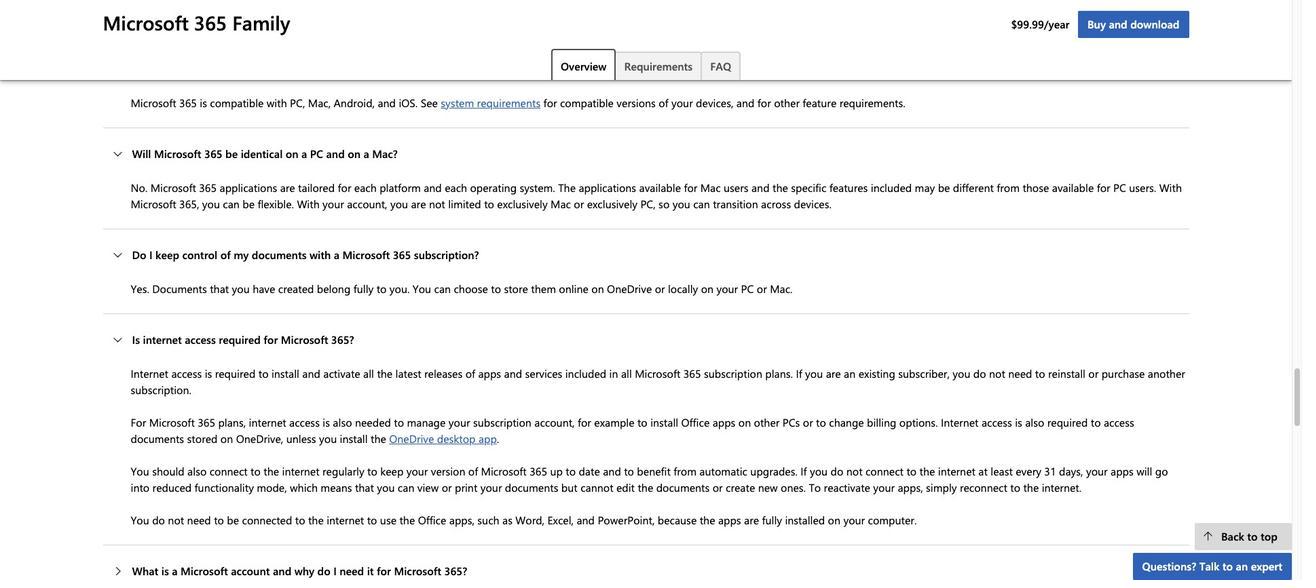 Task type: describe. For each thing, give the bounding box(es) containing it.
you right 'plans.'
[[805, 367, 823, 381]]

of right versions
[[659, 96, 668, 110]]

365 down know
[[179, 96, 197, 110]]

microsoft down the no.
[[131, 197, 176, 211]]

reduced
[[152, 481, 192, 495]]

existing
[[859, 367, 895, 381]]

and left services at the bottom of the page
[[504, 367, 522, 381]]

access down purchase
[[1104, 416, 1134, 430]]

microsoft up belong
[[343, 248, 390, 262]]

your right locally
[[717, 282, 738, 296]]

overview
[[561, 59, 607, 73]]

do inside "internet access is required to install and activate all the latest releases of apps and services included in all microsoft 365 subscription plans. if you are an existing subscriber, you do not need to reinstall or purchase another subscription."
[[973, 367, 986, 381]]

upgrades.
[[750, 465, 798, 479]]

mac,
[[308, 96, 331, 110]]

install inside "internet access is required to install and activate all the latest releases of apps and services included in all microsoft 365 subscription plans. if you are an existing subscriber, you do not need to reinstall or purchase another subscription."
[[271, 367, 299, 381]]

yes.
[[131, 282, 149, 296]]

different
[[953, 181, 994, 195]]

the inside "internet access is required to install and activate all the latest releases of apps and services included in all microsoft 365 subscription plans. if you are an existing subscriber, you do not need to reinstall or purchase another subscription."
[[377, 367, 393, 381]]

and left activate
[[302, 367, 320, 381]]

created
[[278, 282, 314, 296]]

your right days,
[[1086, 465, 1108, 479]]

releases
[[424, 367, 463, 381]]

requirements link
[[615, 52, 702, 80]]

365,
[[179, 197, 199, 211]]

up
[[550, 465, 563, 479]]

2 exclusively from the left
[[587, 197, 637, 211]]

my for if
[[219, 62, 234, 76]]

the down the "benefit"
[[638, 481, 653, 495]]

apps inside you should also connect to the internet regularly to keep your version of microsoft 365 up to date and to benefit from automatic upgrades. if you do not connect to the internet at least every 31 days, your apps will go into reduced functionality mode, which means that you can view or print your documents but cannot edit the documents or create new ones. to reactivate your apps, simply reconnect to the internet.
[[1111, 465, 1134, 479]]

internet.
[[1042, 481, 1082, 495]]

android,
[[334, 96, 375, 110]]

0 vertical spatial you
[[413, 282, 431, 296]]

or left mac.
[[757, 282, 767, 296]]

1 horizontal spatial also
[[333, 416, 352, 430]]

your up 'view'
[[406, 465, 428, 479]]

have
[[253, 282, 275, 296]]

for inside for microsoft 365 plans, internet access is also needed to manage your subscription account, for example to install office apps on other pcs or to change billing options. internet access is also required to access documents stored on onedrive, unless you install the
[[578, 416, 591, 430]]

for right tailored in the top left of the page
[[338, 181, 351, 195]]

mac?
[[372, 147, 398, 161]]

the inside for microsoft 365 plans, internet access is also needed to manage your subscription account, for example to install office apps on other pcs or to change billing options. internet access is also required to access documents stored on onedrive, unless you install the
[[371, 432, 386, 446]]

2 horizontal spatial install
[[650, 416, 678, 430]]

system
[[441, 96, 474, 110]]

1 compatible from the left
[[210, 96, 264, 110]]

buy
[[1088, 17, 1106, 31]]

your down reactivate at the right of the page
[[843, 513, 865, 528]]

in
[[609, 367, 618, 381]]

and inside button
[[1109, 17, 1127, 31]]

features
[[829, 181, 868, 195]]

0 horizontal spatial onedrive
[[389, 432, 434, 446]]

least
[[991, 465, 1013, 479]]

to inside no. microsoft 365 applications are tailored for each platform and each operating system. the applications available for mac users and the specific features included may be different from those available for pc users. with microsoft 365, you can be flexible. with your account, you are not limited to exclusively mac or exclusively pc, so you can transition across devices.
[[484, 197, 494, 211]]

devices,
[[696, 96, 734, 110]]

2 compatible from the left
[[560, 96, 614, 110]]

other for for
[[774, 96, 800, 110]]

identical
[[241, 147, 283, 161]]

back to top
[[1221, 530, 1278, 544]]

and inside you should also connect to the internet regularly to keep your version of microsoft 365 up to date and to benefit from automatic upgrades. if you do not connect to the internet at least every 31 days, your apps will go into reduced functionality mode, which means that you can view or print your documents but cannot edit the documents or create new ones. to reactivate your apps, simply reconnect to the internet.
[[603, 465, 621, 479]]

the up mode, in the left bottom of the page
[[264, 465, 279, 479]]

an inside dropdown button
[[1236, 559, 1248, 574]]

you up use
[[377, 481, 395, 495]]

know
[[180, 62, 207, 76]]

or down version
[[442, 481, 452, 495]]

computer.
[[868, 513, 917, 528]]

apps down create
[[718, 513, 741, 528]]

subscription inside for microsoft 365 plans, internet access is also needed to manage your subscription account, for example to install office apps on other pcs or to change billing options. internet access is also required to access documents stored on onedrive, unless you install the
[[473, 416, 532, 430]]

can inside you should also connect to the internet regularly to keep your version of microsoft 365 up to date and to benefit from automatic upgrades. if you do not connect to the internet at least every 31 days, your apps will go into reduced functionality mode, which means that you can view or print your documents but cannot edit the documents or create new ones. to reactivate your apps, simply reconnect to the internet.
[[398, 481, 414, 495]]

on right installed at the right of page
[[828, 513, 841, 528]]

on right online
[[592, 282, 604, 296]]

for right requirements at the left of page
[[544, 96, 557, 110]]

365 up the "if"
[[194, 10, 227, 35]]

subscriber,
[[898, 367, 950, 381]]

a left mac?
[[364, 147, 369, 161]]

requirements
[[624, 59, 693, 73]]

.
[[497, 432, 499, 446]]

be down functionality
[[227, 513, 239, 528]]

mac.
[[770, 282, 793, 296]]

and up tailored in the top left of the page
[[326, 147, 345, 161]]

required for to
[[215, 367, 255, 381]]

2 horizontal spatial 365?
[[444, 564, 467, 579]]

means
[[321, 481, 352, 495]]

other for on
[[754, 416, 780, 430]]

1 vertical spatial office
[[418, 513, 446, 528]]

microsoft left account
[[181, 564, 228, 579]]

1 horizontal spatial mac
[[551, 197, 571, 211]]

billing
[[867, 416, 896, 430]]

access inside dropdown button
[[185, 333, 216, 347]]

your right print
[[480, 481, 502, 495]]

need inside dropdown button
[[340, 564, 364, 579]]

how do i know if my pc or mac can run microsoft 365? button
[[103, 44, 1189, 95]]

is
[[132, 333, 140, 347]]

your up the computer.
[[873, 481, 895, 495]]

are up flexible.
[[280, 181, 295, 195]]

365 inside no. microsoft 365 applications are tailored for each platform and each operating system. the applications available for mac users and the specific features included may be different from those available for pc users. with microsoft 365, you can be flexible. with your account, you are not limited to exclusively mac or exclusively pc, so you can transition across devices.
[[199, 181, 217, 195]]

can left choose
[[434, 282, 451, 296]]

0 vertical spatial with
[[267, 96, 287, 110]]

what
[[132, 564, 158, 579]]

on left pcs
[[738, 416, 751, 430]]

the down the every
[[1023, 481, 1039, 495]]

keep inside you should also connect to the internet regularly to keep your version of microsoft 365 up to date and to benefit from automatic upgrades. if you do not connect to the internet at least every 31 days, your apps will go into reduced functionality mode, which means that you can view or print your documents but cannot edit the documents or create new ones. to reactivate your apps, simply reconnect to the internet.
[[380, 465, 403, 479]]

for microsoft 365 plans, internet access is also needed to manage your subscription account, for example to install office apps on other pcs or to change billing options. internet access is also required to access documents stored on onedrive, unless you install the
[[131, 416, 1134, 446]]

office inside for microsoft 365 plans, internet access is also needed to manage your subscription account, for example to install office apps on other pcs or to change billing options. internet access is also required to access documents stored on onedrive, unless you install the
[[681, 416, 710, 430]]

account, inside no. microsoft 365 applications are tailored for each platform and each operating system. the applications available for mac users and the specific features included may be different from those available for pc users. with microsoft 365, you can be flexible. with your account, you are not limited to exclusively mac or exclusively pc, so you can transition across devices.
[[347, 197, 387, 211]]

not inside no. microsoft 365 applications are tailored for each platform and each operating system. the applications available for mac users and the specific features included may be different from those available for pc users. with microsoft 365, you can be flexible. with your account, you are not limited to exclusively mac or exclusively pc, so you can transition across devices.
[[429, 197, 445, 211]]

operating
[[470, 181, 517, 195]]

you left have
[[232, 282, 250, 296]]

an inside "internet access is required to install and activate all the latest releases of apps and services included in all microsoft 365 subscription plans. if you are an existing subscriber, you do not need to reinstall or purchase another subscription."
[[844, 367, 856, 381]]

you should also connect to the internet regularly to keep your version of microsoft 365 up to date and to benefit from automatic upgrades. if you do not connect to the internet at least every 31 days, your apps will go into reduced functionality mode, which means that you can view or print your documents but cannot edit the documents or create new ones. to reactivate your apps, simply reconnect to the internet.
[[131, 465, 1168, 495]]

your left the devices,
[[671, 96, 693, 110]]

0 horizontal spatial need
[[187, 513, 211, 528]]

on left mac?
[[348, 147, 361, 161]]

is up the every
[[1015, 416, 1022, 430]]

version
[[431, 465, 465, 479]]

plans.
[[765, 367, 793, 381]]

365 inside you should also connect to the internet regularly to keep your version of microsoft 365 up to date and to benefit from automatic upgrades. if you do not connect to the internet at least every 31 days, your apps will go into reduced functionality mode, which means that you can view or print your documents but cannot edit the documents or create new ones. to reactivate your apps, simply reconnect to the internet.
[[530, 465, 547, 479]]

do inside "what is a microsoft account and why do i need it for microsoft 365?" dropdown button
[[317, 564, 330, 579]]

activate
[[323, 367, 360, 381]]

internet inside for microsoft 365 plans, internet access is also needed to manage your subscription account, for example to install office apps on other pcs or to change billing options. internet access is also required to access documents stored on onedrive, unless you install the
[[249, 416, 286, 430]]

do i keep control of my documents with a microsoft 365 subscription? button
[[103, 230, 1189, 281]]

a up tailored in the top left of the page
[[301, 147, 307, 161]]

1 applications from the left
[[220, 181, 277, 195]]

microsoft inside dropdown button
[[281, 333, 328, 347]]

for
[[131, 416, 146, 430]]

powerpoint,
[[598, 513, 655, 528]]

mac inside dropdown button
[[267, 62, 288, 76]]

word,
[[515, 513, 545, 528]]

choose
[[454, 282, 488, 296]]

ios.
[[399, 96, 418, 110]]

you right so
[[673, 197, 690, 211]]

talk
[[1199, 559, 1220, 574]]

you up to
[[810, 465, 828, 479]]

i inside "what is a microsoft account and why do i need it for microsoft 365?" dropdown button
[[333, 564, 337, 579]]

and up across
[[752, 181, 770, 195]]

buy and download button
[[1078, 11, 1189, 38]]

or down the automatic
[[713, 481, 723, 495]]

access up least
[[982, 416, 1012, 430]]

for inside dropdown button
[[264, 333, 278, 347]]

automatic
[[700, 465, 747, 479]]

1 vertical spatial fully
[[762, 513, 782, 528]]

if inside "internet access is required to install and activate all the latest releases of apps and services included in all microsoft 365 subscription plans. if you are an existing subscriber, you do not need to reinstall or purchase another subscription."
[[796, 367, 802, 381]]

mode,
[[257, 481, 287, 495]]

transition
[[713, 197, 758, 211]]

will microsoft 365 be identical on a pc and on a mac? button
[[103, 128, 1189, 180]]

and left ios.
[[378, 96, 396, 110]]

why
[[294, 564, 314, 579]]

included inside "internet access is required to install and activate all the latest releases of apps and services included in all microsoft 365 subscription plans. if you are an existing subscriber, you do not need to reinstall or purchase another subscription."
[[565, 367, 606, 381]]

pc up tailored in the top left of the page
[[310, 147, 323, 161]]

documents up the because
[[656, 481, 710, 495]]

0 vertical spatial pc,
[[290, 96, 305, 110]]

pc right the "if"
[[237, 62, 250, 76]]

be left flexible.
[[243, 197, 255, 211]]

online
[[559, 282, 589, 296]]

are down create
[[744, 513, 759, 528]]

for left users
[[684, 181, 697, 195]]

can left transition
[[693, 197, 710, 211]]

specific
[[791, 181, 826, 195]]

services
[[525, 367, 562, 381]]

and right excel,
[[577, 513, 595, 528]]

microsoft right it
[[394, 564, 441, 579]]

microsoft up the android,
[[330, 62, 378, 76]]

can right 365,
[[223, 197, 240, 211]]

feature
[[803, 96, 837, 110]]

access inside "internet access is required to install and activate all the latest releases of apps and services included in all microsoft 365 subscription plans. if you are an existing subscriber, you do not need to reinstall or purchase another subscription."
[[171, 367, 202, 381]]

documents down up
[[505, 481, 558, 495]]

or inside for microsoft 365 plans, internet access is also needed to manage your subscription account, for example to install office apps on other pcs or to change billing options. internet access is also required to access documents stored on onedrive, unless you install the
[[803, 416, 813, 430]]

are inside "internet access is required to install and activate all the latest releases of apps and services included in all microsoft 365 subscription plans. if you are an existing subscriber, you do not need to reinstall or purchase another subscription."
[[826, 367, 841, 381]]

are down the platform
[[411, 197, 426, 211]]

internet up 'which' on the left bottom of page
[[282, 465, 320, 479]]

is left needed
[[323, 416, 330, 430]]

documents
[[152, 282, 207, 296]]

apps, inside you should also connect to the internet regularly to keep your version of microsoft 365 up to date and to benefit from automatic upgrades. if you do not connect to the internet at least every 31 days, your apps will go into reduced functionality mode, which means that you can view or print your documents but cannot edit the documents or create new ones. to reactivate your apps, simply reconnect to the internet.
[[898, 481, 923, 495]]

2 each from the left
[[445, 181, 467, 195]]

you down the platform
[[390, 197, 408, 211]]

2 all from the left
[[621, 367, 632, 381]]

or left locally
[[655, 282, 665, 296]]

the down 'which' on the left bottom of page
[[308, 513, 324, 528]]

tailored
[[298, 181, 335, 195]]

faq
[[710, 59, 731, 73]]

microsoft down how
[[131, 96, 176, 110]]

microsoft up 365,
[[151, 181, 196, 195]]

print
[[455, 481, 477, 495]]

at
[[979, 465, 988, 479]]

yes. documents that you have created belong fully to you. you can choose to store them online on onedrive or locally on your pc or mac.
[[131, 282, 793, 296]]

top
[[1261, 530, 1278, 544]]

and right the devices,
[[736, 96, 755, 110]]

1 connect from the left
[[210, 465, 248, 479]]

be right may
[[938, 181, 950, 195]]

the up simply
[[920, 465, 935, 479]]

internet inside dropdown button
[[143, 333, 182, 347]]

and right the platform
[[424, 181, 442, 195]]

access up unless
[[289, 416, 320, 430]]

and left why
[[273, 564, 291, 579]]

2 vertical spatial install
[[340, 432, 368, 446]]

do i keep control of my documents with a microsoft 365 subscription?
[[132, 248, 479, 262]]

0 horizontal spatial fully
[[354, 282, 374, 296]]

flexible.
[[258, 197, 294, 211]]

microsoft inside "internet access is required to install and activate all the latest releases of apps and services included in all microsoft 365 subscription plans. if you are an existing subscriber, you do not need to reinstall or purchase another subscription."
[[635, 367, 680, 381]]

do down reduced
[[152, 513, 165, 528]]

a up belong
[[334, 248, 340, 262]]

microsoft up how
[[103, 10, 189, 35]]

which
[[290, 481, 318, 495]]

microsoft 365 is compatible with pc, mac, android, and ios. see system requirements for compatible versions of your devices, and for other feature requirements.
[[131, 96, 905, 110]]

you for connected
[[131, 513, 149, 528]]

is internet access required for microsoft 365? button
[[103, 314, 1189, 366]]

faq link
[[701, 52, 741, 80]]

functionality
[[195, 481, 254, 495]]

new
[[758, 481, 778, 495]]

connected
[[242, 513, 292, 528]]

go
[[1155, 465, 1168, 479]]

benefit
[[637, 465, 671, 479]]

stored
[[187, 432, 218, 446]]



Task type: vqa. For each thing, say whether or not it's contained in the screenshot.
the rightmost "business"
no



Task type: locate. For each thing, give the bounding box(es) containing it.
documents up have
[[252, 248, 307, 262]]

each left the platform
[[354, 181, 377, 195]]

0 vertical spatial office
[[681, 416, 710, 430]]

1 horizontal spatial included
[[871, 181, 912, 195]]

0 vertical spatial 365?
[[381, 62, 404, 76]]

1 horizontal spatial subscription
[[704, 367, 762, 381]]

internet up subscription.
[[131, 367, 168, 381]]

purchase
[[1102, 367, 1145, 381]]

apps inside for microsoft 365 plans, internet access is also needed to manage your subscription account, for example to install office apps on other pcs or to change billing options. internet access is also required to access documents stored on onedrive, unless you install the
[[713, 416, 736, 430]]

or right reinstall
[[1089, 367, 1099, 381]]

to
[[809, 481, 821, 495]]

microsoft right will
[[154, 147, 201, 161]]

2 vertical spatial 365?
[[444, 564, 467, 579]]

included inside no. microsoft 365 applications are tailored for each platform and each operating system. the applications available for mac users and the specific features included may be different from those available for pc users. with microsoft 365, you can be flexible. with your account, you are not limited to exclusively mac or exclusively pc, so you can transition across devices.
[[871, 181, 912, 195]]

to
[[484, 197, 494, 211], [377, 282, 387, 296], [491, 282, 501, 296], [258, 367, 269, 381], [1035, 367, 1045, 381], [394, 416, 404, 430], [637, 416, 648, 430], [816, 416, 826, 430], [1091, 416, 1101, 430], [251, 465, 261, 479], [367, 465, 377, 479], [566, 465, 576, 479], [624, 465, 634, 479], [907, 465, 917, 479], [1010, 481, 1020, 495], [214, 513, 224, 528], [295, 513, 305, 528], [367, 513, 377, 528], [1247, 530, 1258, 544], [1223, 559, 1233, 574]]

0 horizontal spatial included
[[565, 367, 606, 381]]

learn more about microsoft 365 family. tab list
[[103, 49, 1189, 81]]

from inside no. microsoft 365 applications are tailored for each platform and each operating system. the applications available for mac users and the specific features included may be different from those available for pc users. with microsoft 365, you can be flexible. with your account, you are not limited to exclusively mac or exclusively pc, so you can transition across devices.
[[997, 181, 1020, 195]]

that inside you should also connect to the internet regularly to keep your version of microsoft 365 up to date and to benefit from automatic upgrades. if you do not connect to the internet at least every 31 days, your apps will go into reduced functionality mode, which means that you can view or print your documents but cannot edit the documents or create new ones. to reactivate your apps, simply reconnect to the internet.
[[355, 481, 374, 495]]

what is a microsoft account and why do i need it for microsoft 365? button
[[103, 546, 1189, 580]]

2 horizontal spatial mac
[[700, 181, 721, 195]]

may
[[915, 181, 935, 195]]

do up reactivate at the right of the page
[[831, 465, 843, 479]]

the left latest
[[377, 367, 393, 381]]

365 up stored
[[198, 416, 215, 430]]

internet down "means"
[[327, 513, 364, 528]]

1 horizontal spatial from
[[997, 181, 1020, 195]]

1 horizontal spatial each
[[445, 181, 467, 195]]

1 vertical spatial internet
[[941, 416, 979, 430]]

1 horizontal spatial with
[[1159, 181, 1182, 195]]

to inside dropdown button
[[1223, 559, 1233, 574]]

2 available from the left
[[1052, 181, 1094, 195]]

1 vertical spatial that
[[355, 481, 374, 495]]

buy and download
[[1088, 17, 1180, 31]]

0 horizontal spatial office
[[418, 513, 446, 528]]

1 vertical spatial 365?
[[331, 333, 354, 347]]

on
[[286, 147, 298, 161], [348, 147, 361, 161], [592, 282, 604, 296], [701, 282, 714, 296], [738, 416, 751, 430], [221, 432, 233, 446], [828, 513, 841, 528]]

microsoft 365 family
[[103, 10, 290, 35]]

required down is internet access required for microsoft 365?
[[215, 367, 255, 381]]

1 all from the left
[[363, 367, 374, 381]]

1 vertical spatial account,
[[534, 416, 575, 430]]

365 up you.
[[393, 248, 411, 262]]

days,
[[1059, 465, 1083, 479]]

0 vertical spatial internet
[[131, 367, 168, 381]]

my right control
[[234, 248, 249, 262]]

microsoft
[[103, 10, 189, 35], [330, 62, 378, 76], [131, 96, 176, 110], [154, 147, 201, 161], [151, 181, 196, 195], [131, 197, 176, 211], [343, 248, 390, 262], [281, 333, 328, 347], [635, 367, 680, 381], [149, 416, 195, 430], [481, 465, 527, 479], [181, 564, 228, 579], [394, 564, 441, 579]]

0 horizontal spatial exclusively
[[497, 197, 548, 211]]

0 horizontal spatial applications
[[220, 181, 277, 195]]

365? inside dropdown button
[[331, 333, 354, 347]]

mac down the
[[551, 197, 571, 211]]

install
[[271, 367, 299, 381], [650, 416, 678, 430], [340, 432, 368, 446]]

users
[[724, 181, 749, 195]]

my for of
[[234, 248, 249, 262]]

onedrive down do i keep control of my documents with a microsoft 365 subscription? dropdown button
[[607, 282, 652, 296]]

0 vertical spatial onedrive
[[607, 282, 652, 296]]

you for internet
[[131, 465, 149, 479]]

expert
[[1251, 559, 1282, 574]]

available up so
[[639, 181, 681, 195]]

compatible down overview in the top of the page
[[560, 96, 614, 110]]

1 horizontal spatial keep
[[380, 465, 403, 479]]

apps
[[478, 367, 501, 381], [713, 416, 736, 430], [1111, 465, 1134, 479], [718, 513, 741, 528]]

1 horizontal spatial fully
[[762, 513, 782, 528]]

microsoft inside for microsoft 365 plans, internet access is also needed to manage your subscription account, for example to install office apps on other pcs or to change billing options. internet access is also required to access documents stored on onedrive, unless you install the
[[149, 416, 195, 430]]

subscription.
[[131, 383, 191, 397]]

i inside how do i know if my pc or mac can run microsoft 365? dropdown button
[[174, 62, 177, 76]]

account, inside for microsoft 365 plans, internet access is also needed to manage your subscription account, for example to install office apps on other pcs or to change billing options. internet access is also required to access documents stored on onedrive, unless you install the
[[534, 416, 575, 430]]

1 vertical spatial install
[[650, 416, 678, 430]]

internet
[[131, 367, 168, 381], [941, 416, 979, 430]]

0 vertical spatial if
[[796, 367, 802, 381]]

0 horizontal spatial mac
[[267, 62, 288, 76]]

is down know
[[200, 96, 207, 110]]

regularly
[[322, 465, 364, 479]]

pc inside no. microsoft 365 applications are tailored for each platform and each operating system. the applications available for mac users and the specific features included may be different from those available for pc users. with microsoft 365, you can be flexible. with your account, you are not limited to exclusively mac or exclusively pc, so you can transition across devices.
[[1113, 181, 1126, 195]]

cannot
[[581, 481, 613, 495]]

but
[[561, 481, 578, 495]]

0 vertical spatial need
[[1008, 367, 1032, 381]]

also up the every
[[1025, 416, 1044, 430]]

documents down the for
[[131, 432, 184, 446]]

those
[[1023, 181, 1049, 195]]

from left those
[[997, 181, 1020, 195]]

example
[[594, 416, 634, 430]]

simply
[[926, 481, 957, 495]]

pc,
[[290, 96, 305, 110], [640, 197, 656, 211]]

required inside "internet access is required to install and activate all the latest releases of apps and services included in all microsoft 365 subscription plans. if you are an existing subscriber, you do not need to reinstall or purchase another subscription."
[[215, 367, 255, 381]]

2 vertical spatial you
[[131, 513, 149, 528]]

your inside no. microsoft 365 applications are tailored for each platform and each operating system. the applications available for mac users and the specific features included may be different from those available for pc users. with microsoft 365, you can be flexible. with your account, you are not limited to exclusively mac or exclusively pc, so you can transition across devices.
[[323, 197, 344, 211]]

subscription inside "internet access is required to install and activate all the latest releases of apps and services included in all microsoft 365 subscription plans. if you are an existing subscriber, you do not need to reinstall or purchase another subscription."
[[704, 367, 762, 381]]

1 horizontal spatial pc,
[[640, 197, 656, 211]]

i inside do i keep control of my documents with a microsoft 365 subscription? dropdown button
[[149, 248, 152, 262]]

1 horizontal spatial apps,
[[898, 481, 923, 495]]

1 vertical spatial need
[[187, 513, 211, 528]]

1 horizontal spatial need
[[340, 564, 364, 579]]

do inside how do i know if my pc or mac can run microsoft 365? dropdown button
[[158, 62, 171, 76]]

microsoft down .
[[481, 465, 527, 479]]

0 vertical spatial from
[[997, 181, 1020, 195]]

1 vertical spatial required
[[215, 367, 255, 381]]

1 vertical spatial subscription
[[473, 416, 532, 430]]

you inside for microsoft 365 plans, internet access is also needed to manage your subscription account, for example to install office apps on other pcs or to change billing options. internet access is also required to access documents stored on onedrive, unless you install the
[[319, 432, 337, 446]]

365 down "is internet access required for microsoft 365?" dropdown button
[[683, 367, 701, 381]]

back
[[1221, 530, 1244, 544]]

can
[[291, 62, 308, 76], [223, 197, 240, 211], [693, 197, 710, 211], [434, 282, 451, 296], [398, 481, 414, 495]]

also inside you should also connect to the internet regularly to keep your version of microsoft 365 up to date and to benefit from automatic upgrades. if you do not connect to the internet at least every 31 days, your apps will go into reduced functionality mode, which means that you can view or print your documents but cannot edit the documents or create new ones. to reactivate your apps, simply reconnect to the internet.
[[187, 465, 207, 479]]

will
[[132, 147, 151, 161]]

if inside you should also connect to the internet regularly to keep your version of microsoft 365 up to date and to benefit from automatic upgrades. if you do not connect to the internet at least every 31 days, your apps will go into reduced functionality mode, which means that you can view or print your documents but cannot edit the documents or create new ones. to reactivate your apps, simply reconnect to the internet.
[[801, 465, 807, 479]]

apps,
[[898, 481, 923, 495], [449, 513, 475, 528]]

365
[[194, 10, 227, 35], [179, 96, 197, 110], [204, 147, 222, 161], [199, 181, 217, 195], [393, 248, 411, 262], [683, 367, 701, 381], [198, 416, 215, 430], [530, 465, 547, 479]]

0 vertical spatial subscription
[[704, 367, 762, 381]]

0 horizontal spatial from
[[674, 465, 697, 479]]

your up desktop
[[449, 416, 470, 430]]

not inside you should also connect to the internet regularly to keep your version of microsoft 365 up to date and to benefit from automatic upgrades. if you do not connect to the internet at least every 31 days, your apps will go into reduced functionality mode, which means that you can view or print your documents but cannot edit the documents or create new ones. to reactivate your apps, simply reconnect to the internet.
[[846, 465, 863, 479]]

0 horizontal spatial connect
[[210, 465, 248, 479]]

1 horizontal spatial an
[[1236, 559, 1248, 574]]

0 horizontal spatial an
[[844, 367, 856, 381]]

pc, inside no. microsoft 365 applications are tailored for each platform and each operating system. the applications available for mac users and the specific features included may be different from those available for pc users. with microsoft 365, you can be flexible. with your account, you are not limited to exclusively mac or exclusively pc, so you can transition across devices.
[[640, 197, 656, 211]]

is inside "internet access is required to install and activate all the latest releases of apps and services included in all microsoft 365 subscription plans. if you are an existing subscriber, you do not need to reinstall or purchase another subscription."
[[205, 367, 212, 381]]

documents inside for microsoft 365 plans, internet access is also needed to manage your subscription account, for example to install office apps on other pcs or to change billing options. internet access is also required to access documents stored on onedrive, unless you install the
[[131, 432, 184, 446]]

no. microsoft 365 applications are tailored for each platform and each operating system. the applications available for mac users and the specific features included may be different from those available for pc users. with microsoft 365, you can be flexible. with your account, you are not limited to exclusively mac or exclusively pc, so you can transition across devices.
[[131, 181, 1182, 211]]

0 horizontal spatial with
[[267, 96, 287, 110]]

install down is internet access required for microsoft 365?
[[271, 367, 299, 381]]

required for for
[[219, 333, 261, 347]]

required
[[219, 333, 261, 347], [215, 367, 255, 381], [1047, 416, 1088, 430]]

an
[[844, 367, 856, 381], [1236, 559, 1248, 574]]

1 horizontal spatial onedrive
[[607, 282, 652, 296]]

i left know
[[174, 62, 177, 76]]

for inside dropdown button
[[377, 564, 391, 579]]

is down is internet access required for microsoft 365?
[[205, 367, 212, 381]]

1 vertical spatial you
[[131, 465, 149, 479]]

for left users.
[[1097, 181, 1110, 195]]

1 each from the left
[[354, 181, 377, 195]]

of
[[659, 96, 668, 110], [220, 248, 231, 262], [465, 367, 475, 381], [468, 465, 478, 479]]

0 vertical spatial that
[[210, 282, 229, 296]]

keep inside dropdown button
[[155, 248, 179, 262]]

internet up simply
[[938, 465, 976, 479]]

pc left mac.
[[741, 282, 754, 296]]

365 left up
[[530, 465, 547, 479]]

0 horizontal spatial all
[[363, 367, 374, 381]]

documents inside dropdown button
[[252, 248, 307, 262]]

microsoft right the for
[[149, 416, 195, 430]]

1 horizontal spatial connect
[[866, 465, 904, 479]]

1 vertical spatial pc,
[[640, 197, 656, 211]]

need
[[1008, 367, 1032, 381], [187, 513, 211, 528], [340, 564, 364, 579]]

for right the devices,
[[758, 96, 771, 110]]

if
[[210, 62, 216, 76]]

can left 'view'
[[398, 481, 414, 495]]

1 vertical spatial keep
[[380, 465, 403, 479]]

manage
[[407, 416, 446, 430]]

are left existing
[[826, 367, 841, 381]]

across
[[761, 197, 791, 211]]

1 vertical spatial onedrive
[[389, 432, 434, 446]]

of up print
[[468, 465, 478, 479]]

0 horizontal spatial subscription
[[473, 416, 532, 430]]

1 horizontal spatial exclusively
[[587, 197, 637, 211]]

you inside you should also connect to the internet regularly to keep your version of microsoft 365 up to date and to benefit from automatic upgrades. if you do not connect to the internet at least every 31 days, your apps will go into reduced functionality mode, which means that you can view or print your documents but cannot edit the documents or create new ones. to reactivate your apps, simply reconnect to the internet.
[[131, 465, 149, 479]]

should
[[152, 465, 184, 479]]

use
[[380, 513, 397, 528]]

on down plans,
[[221, 432, 233, 446]]

available right those
[[1052, 181, 1094, 195]]

requirements
[[477, 96, 541, 110]]

into
[[131, 481, 150, 495]]

1 horizontal spatial internet
[[941, 416, 979, 430]]

access
[[185, 333, 216, 347], [171, 367, 202, 381], [289, 416, 320, 430], [982, 416, 1012, 430], [1104, 416, 1134, 430]]

1 vertical spatial my
[[234, 248, 249, 262]]

0 vertical spatial i
[[174, 62, 177, 76]]

1 vertical spatial i
[[149, 248, 152, 262]]

connect up functionality
[[210, 465, 248, 479]]

onedrive desktop app link
[[389, 432, 497, 446]]

options.
[[899, 416, 938, 430]]

pc, left so
[[640, 197, 656, 211]]

1 vertical spatial included
[[565, 367, 606, 381]]

2 horizontal spatial i
[[333, 564, 337, 579]]

also
[[333, 416, 352, 430], [1025, 416, 1044, 430], [187, 465, 207, 479]]

1 vertical spatial mac
[[700, 181, 721, 195]]

with inside dropdown button
[[310, 248, 331, 262]]

how do i know if my pc or mac can run microsoft 365?
[[132, 62, 404, 76]]

users.
[[1129, 181, 1156, 195]]

you
[[202, 197, 220, 211], [390, 197, 408, 211], [673, 197, 690, 211], [232, 282, 250, 296], [805, 367, 823, 381], [953, 367, 970, 381], [319, 432, 337, 446], [810, 465, 828, 479], [377, 481, 395, 495]]

required inside dropdown button
[[219, 333, 261, 347]]

keep right do
[[155, 248, 179, 262]]

of inside "internet access is required to install and activate all the latest releases of apps and services included in all microsoft 365 subscription plans. if you are an existing subscriber, you do not need to reinstall or purchase another subscription."
[[465, 367, 475, 381]]

the down needed
[[371, 432, 386, 446]]

account
[[231, 564, 270, 579]]

0 horizontal spatial compatible
[[210, 96, 264, 110]]

ones.
[[781, 481, 806, 495]]

0 vertical spatial required
[[219, 333, 261, 347]]

pcs
[[783, 416, 800, 430]]

for down have
[[264, 333, 278, 347]]

1 vertical spatial apps,
[[449, 513, 475, 528]]

access up subscription.
[[171, 367, 202, 381]]

reconnect
[[960, 481, 1007, 495]]

each up limited
[[445, 181, 467, 195]]

the right use
[[399, 513, 415, 528]]

0 horizontal spatial apps,
[[449, 513, 475, 528]]

questions?
[[1142, 559, 1196, 574]]

do inside you should also connect to the internet regularly to keep your version of microsoft 365 up to date and to benefit from automatic upgrades. if you do not connect to the internet at least every 31 days, your apps will go into reduced functionality mode, which means that you can view or print your documents but cannot edit the documents or create new ones. to reactivate your apps, simply reconnect to the internet.
[[831, 465, 843, 479]]

applications up flexible.
[[220, 181, 277, 195]]

internet inside "internet access is required to install and activate all the latest releases of apps and services included in all microsoft 365 subscription plans. if you are an existing subscriber, you do not need to reinstall or purchase another subscription."
[[131, 367, 168, 381]]

desktop
[[437, 432, 476, 446]]

0 vertical spatial install
[[271, 367, 299, 381]]

subscription up .
[[473, 416, 532, 430]]

required inside for microsoft 365 plans, internet access is also needed to manage your subscription account, for example to install office apps on other pcs or to change billing options. internet access is also required to access documents stored on onedrive, unless you install the
[[1047, 416, 1088, 430]]

as
[[502, 513, 513, 528]]

from right the "benefit"
[[674, 465, 697, 479]]

questions? talk to an expert
[[1142, 559, 1282, 574]]

app
[[479, 432, 497, 446]]

1 vertical spatial if
[[801, 465, 807, 479]]

2 applications from the left
[[579, 181, 636, 195]]

1 horizontal spatial 365?
[[381, 62, 404, 76]]

or right pcs
[[803, 416, 813, 430]]

1 horizontal spatial all
[[621, 367, 632, 381]]

0 horizontal spatial internet
[[131, 367, 168, 381]]

other inside for microsoft 365 plans, internet access is also needed to manage your subscription account, for example to install office apps on other pcs or to change billing options. internet access is also required to access documents stored on onedrive, unless you install the
[[754, 416, 780, 430]]

1 horizontal spatial install
[[340, 432, 368, 446]]

the right the because
[[700, 513, 715, 528]]

compatible down the "if"
[[210, 96, 264, 110]]

belong
[[317, 282, 351, 296]]

because
[[658, 513, 697, 528]]

or inside dropdown button
[[253, 62, 264, 76]]

latest
[[396, 367, 421, 381]]

0 horizontal spatial available
[[639, 181, 681, 195]]

install down "internet access is required to install and activate all the latest releases of apps and services included in all microsoft 365 subscription plans. if you are an existing subscriber, you do not need to reinstall or purchase another subscription."
[[650, 416, 678, 430]]

if right 'plans.'
[[796, 367, 802, 381]]

need inside "internet access is required to install and activate all the latest releases of apps and services included in all microsoft 365 subscription plans. if you are an existing subscriber, you do not need to reinstall or purchase another subscription."
[[1008, 367, 1032, 381]]

excel,
[[548, 513, 574, 528]]

is inside "what is a microsoft account and why do i need it for microsoft 365?" dropdown button
[[161, 564, 169, 579]]

i right do
[[149, 248, 152, 262]]

from inside you should also connect to the internet regularly to keep your version of microsoft 365 up to date and to benefit from automatic upgrades. if you do not connect to the internet at least every 31 days, your apps will go into reduced functionality mode, which means that you can view or print your documents but cannot edit the documents or create new ones. to reactivate your apps, simply reconnect to the internet.
[[674, 465, 697, 479]]

such
[[477, 513, 499, 528]]

or right the "if"
[[253, 62, 264, 76]]

them
[[531, 282, 556, 296]]

internet right 'options.'
[[941, 416, 979, 430]]

on right locally
[[701, 282, 714, 296]]

run
[[311, 62, 327, 76]]

the inside no. microsoft 365 applications are tailored for each platform and each operating system. the applications available for mac users and the specific features included may be different from those available for pc users. with microsoft 365, you can be flexible. with your account, you are not limited to exclusively mac or exclusively pc, so you can transition across devices.
[[773, 181, 788, 195]]

of inside dropdown button
[[220, 248, 231, 262]]

0 horizontal spatial i
[[149, 248, 152, 262]]

1 vertical spatial with
[[310, 248, 331, 262]]

1 exclusively from the left
[[497, 197, 548, 211]]

will microsoft 365 be identical on a pc and on a mac?
[[132, 147, 398, 161]]

or inside "internet access is required to install and activate all the latest releases of apps and services included in all microsoft 365 subscription plans. if you are an existing subscriber, you do not need to reinstall or purchase another subscription."
[[1089, 367, 1099, 381]]

not
[[429, 197, 445, 211], [989, 367, 1005, 381], [846, 465, 863, 479], [168, 513, 184, 528]]

0 vertical spatial keep
[[155, 248, 179, 262]]

your inside for microsoft 365 plans, internet access is also needed to manage your subscription account, for example to install office apps on other pcs or to change billing options. internet access is also required to access documents stored on onedrive, unless you install the
[[449, 416, 470, 430]]

change
[[829, 416, 864, 430]]

is internet access required for microsoft 365?
[[132, 333, 354, 347]]

1 horizontal spatial i
[[174, 62, 177, 76]]

31
[[1044, 465, 1056, 479]]

apps left will
[[1111, 465, 1134, 479]]

internet inside for microsoft 365 plans, internet access is also needed to manage your subscription account, for example to install office apps on other pcs or to change billing options. internet access is also required to access documents stored on onedrive, unless you install the
[[941, 416, 979, 430]]

be inside dropdown button
[[225, 147, 238, 161]]

apps, left such
[[449, 513, 475, 528]]

you right subscriber,
[[953, 367, 970, 381]]

0 horizontal spatial with
[[297, 197, 320, 211]]

2 horizontal spatial need
[[1008, 367, 1032, 381]]

1 available from the left
[[639, 181, 681, 195]]

a right what
[[172, 564, 178, 579]]

1 horizontal spatial compatible
[[560, 96, 614, 110]]

0 horizontal spatial account,
[[347, 197, 387, 211]]

1 horizontal spatial that
[[355, 481, 374, 495]]

365 inside "internet access is required to install and activate all the latest releases of apps and services included in all microsoft 365 subscription plans. if you are an existing subscriber, you do not need to reinstall or purchase another subscription."
[[683, 367, 701, 381]]

apps inside "internet access is required to install and activate all the latest releases of apps and services included in all microsoft 365 subscription plans. if you are an existing subscriber, you do not need to reinstall or purchase another subscription."
[[478, 367, 501, 381]]

and right buy
[[1109, 17, 1127, 31]]

1 horizontal spatial account,
[[534, 416, 575, 430]]

can inside dropdown button
[[291, 62, 308, 76]]

0 vertical spatial other
[[774, 96, 800, 110]]

with right users.
[[1159, 181, 1182, 195]]

1 horizontal spatial available
[[1052, 181, 1094, 195]]

2 vertical spatial mac
[[551, 197, 571, 211]]

documents
[[252, 248, 307, 262], [131, 432, 184, 446], [505, 481, 558, 495], [656, 481, 710, 495]]

of inside you should also connect to the internet regularly to keep your version of microsoft 365 up to date and to benefit from automatic upgrades. if you do not connect to the internet at least every 31 days, your apps will go into reduced functionality mode, which means that you can view or print your documents but cannot edit the documents or create new ones. to reactivate your apps, simply reconnect to the internet.
[[468, 465, 478, 479]]

internet
[[143, 333, 182, 347], [249, 416, 286, 430], [282, 465, 320, 479], [938, 465, 976, 479], [327, 513, 364, 528]]

is right what
[[161, 564, 169, 579]]

you right 365,
[[202, 197, 220, 211]]

on right identical in the left top of the page
[[286, 147, 298, 161]]

1 vertical spatial other
[[754, 416, 780, 430]]

do
[[158, 62, 171, 76], [973, 367, 986, 381], [831, 465, 843, 479], [152, 513, 165, 528], [317, 564, 330, 579]]

download
[[1130, 17, 1180, 31]]

0 horizontal spatial pc,
[[290, 96, 305, 110]]

0 horizontal spatial install
[[271, 367, 299, 381]]

microsoft up activate
[[281, 333, 328, 347]]

2 vertical spatial required
[[1047, 416, 1088, 430]]

365 inside for microsoft 365 plans, internet access is also needed to manage your subscription account, for example to install office apps on other pcs or to change billing options. internet access is also required to access documents stored on onedrive, unless you install the
[[198, 416, 215, 430]]

every
[[1016, 465, 1041, 479]]

0 vertical spatial apps,
[[898, 481, 923, 495]]

onedrive down manage
[[389, 432, 434, 446]]

not inside "internet access is required to install and activate all the latest releases of apps and services included in all microsoft 365 subscription plans. if you are an existing subscriber, you do not need to reinstall or purchase another subscription."
[[989, 367, 1005, 381]]

or inside no. microsoft 365 applications are tailored for each platform and each operating system. the applications available for mac users and the specific features included may be different from those available for pc users. with microsoft 365, you can be flexible. with your account, you are not limited to exclusively mac or exclusively pc, so you can transition across devices.
[[574, 197, 584, 211]]

subscription left 'plans.'
[[704, 367, 762, 381]]

365 left identical in the left top of the page
[[204, 147, 222, 161]]

internet right is
[[143, 333, 182, 347]]

1 horizontal spatial with
[[310, 248, 331, 262]]

1 vertical spatial from
[[674, 465, 697, 479]]

included
[[871, 181, 912, 195], [565, 367, 606, 381]]

you right unless
[[319, 432, 337, 446]]

the up across
[[773, 181, 788, 195]]

2 horizontal spatial also
[[1025, 416, 1044, 430]]

reinstall
[[1048, 367, 1086, 381]]

1 vertical spatial with
[[297, 197, 320, 211]]

apps up the automatic
[[713, 416, 736, 430]]

1 horizontal spatial applications
[[579, 181, 636, 195]]

2 connect from the left
[[866, 465, 904, 479]]

microsoft inside you should also connect to the internet regularly to keep your version of microsoft 365 up to date and to benefit from automatic upgrades. if you do not connect to the internet at least every 31 days, your apps will go into reduced functionality mode, which means that you can view or print your documents but cannot edit the documents or create new ones. to reactivate your apps, simply reconnect to the internet.
[[481, 465, 527, 479]]

0 horizontal spatial 365?
[[331, 333, 354, 347]]

is
[[200, 96, 207, 110], [205, 367, 212, 381], [323, 416, 330, 430], [1015, 416, 1022, 430], [161, 564, 169, 579]]

0 horizontal spatial that
[[210, 282, 229, 296]]



